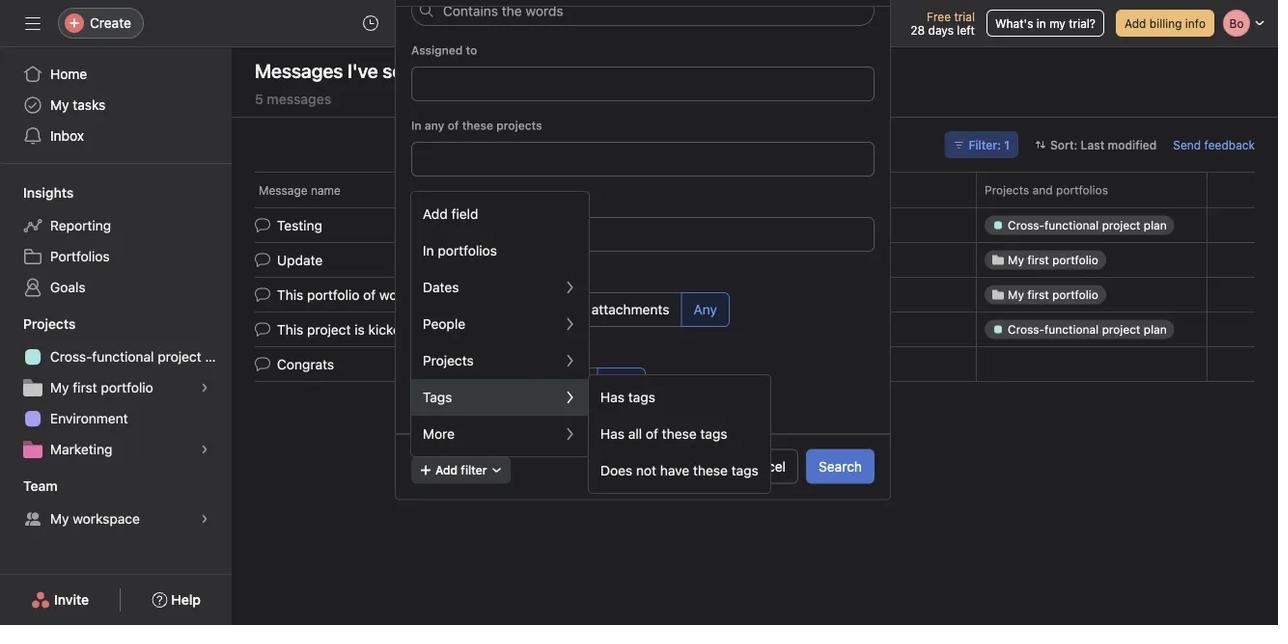 Task type: locate. For each thing, give the bounding box(es) containing it.
of for portfolio
[[363, 287, 376, 303]]

any inside "completion" option group
[[610, 377, 633, 393]]

0 vertical spatial any
[[694, 302, 717, 318]]

work
[[379, 287, 410, 303]]

tags up does not have these tags
[[700, 426, 727, 442]]

portfolios
[[1056, 183, 1108, 197], [438, 243, 497, 259]]

Completed radio
[[411, 368, 505, 403]]

5
[[255, 91, 263, 107]]

search
[[444, 15, 487, 31], [819, 458, 862, 474]]

0 horizontal spatial of
[[363, 287, 376, 303]]

0 vertical spatial search button
[[411, 8, 875, 39]]

0 vertical spatial these
[[462, 119, 493, 132]]

any radio for other attachments
[[681, 293, 730, 327]]

workspace
[[73, 511, 140, 527]]

Incomplete radio
[[504, 368, 598, 403]]

1 vertical spatial these
[[662, 426, 697, 442]]

tags for have
[[731, 463, 759, 479]]

1 vertical spatial has
[[601, 426, 625, 442]]

1 vertical spatial my
[[50, 380, 69, 396]]

1 this from the top
[[277, 287, 303, 303]]

2 vertical spatial projects
[[423, 353, 474, 369]]

tree grid containing testing
[[232, 206, 1278, 384]]

in left any
[[411, 119, 422, 132]]

1 horizontal spatial in
[[423, 243, 434, 259]]

this project is kicked off! row
[[232, 310, 1278, 349]]

cancel button
[[731, 449, 798, 484]]

is left on
[[413, 287, 423, 303]]

project inside conversation name for this project is kicked off! cell
[[307, 322, 351, 338]]

this up congrats
[[277, 322, 303, 338]]

1 vertical spatial any radio
[[597, 368, 646, 403]]

these right have
[[693, 463, 728, 479]]

add
[[1125, 16, 1146, 30], [423, 206, 448, 222], [435, 464, 458, 477]]

5 messages button
[[255, 91, 331, 117]]

add for add field
[[423, 206, 448, 222]]

row
[[232, 172, 1278, 208], [255, 207, 1255, 209]]

free
[[927, 10, 951, 23]]

portfolios link
[[12, 241, 220, 272]]

0 vertical spatial is
[[413, 287, 423, 303]]

1 horizontal spatial portfolios
[[1056, 183, 1108, 197]]

any radio down update row
[[681, 293, 730, 327]]

any inside includes option group
[[694, 302, 717, 318]]

videos
[[488, 302, 528, 318]]

invite
[[54, 592, 89, 608]]

1 horizontal spatial any radio
[[681, 293, 730, 327]]

recorded
[[424, 302, 484, 318]]

on
[[427, 287, 443, 303]]

1 vertical spatial project
[[158, 349, 201, 365]]

of inside cell
[[363, 287, 376, 303]]

1 has from the top
[[601, 390, 625, 405]]

2 vertical spatial these
[[693, 463, 728, 479]]

0 vertical spatial this
[[277, 287, 303, 303]]

first
[[73, 380, 97, 396]]

has left all
[[601, 426, 625, 442]]

1 horizontal spatial portfolio
[[307, 287, 360, 303]]

projects up completed
[[423, 353, 474, 369]]

my inside my workspace link
[[50, 511, 69, 527]]

any up all
[[610, 377, 633, 393]]

3 my from the top
[[50, 511, 69, 527]]

my first portfolio link
[[12, 373, 220, 404]]

0 horizontal spatial projects
[[23, 316, 76, 332]]

has tags
[[601, 390, 655, 405]]

my left tasks
[[50, 97, 69, 113]]

0 vertical spatial portfolio
[[307, 287, 360, 303]]

0 vertical spatial portfolios
[[1056, 183, 1108, 197]]

this inside conversation name for this project is kicked off! cell
[[277, 322, 303, 338]]

0 vertical spatial projects
[[985, 183, 1029, 197]]

any radio for incomplete
[[597, 368, 646, 403]]

2 this from the top
[[277, 322, 303, 338]]

1 vertical spatial tags
[[700, 426, 727, 442]]

my for my first portfolio
[[50, 380, 69, 396]]

1 my from the top
[[50, 97, 69, 113]]

these up does not have these tags
[[662, 426, 697, 442]]

sort: last modified
[[1050, 138, 1157, 152]]

is left kicked
[[355, 322, 365, 338]]

projects and portfolios column header
[[976, 172, 1213, 208]]

assigned to
[[411, 43, 477, 57]]

1 vertical spatial of
[[363, 287, 376, 303]]

these left projects
[[462, 119, 493, 132]]

0 horizontal spatial portfolio
[[101, 380, 153, 396]]

projects
[[985, 183, 1029, 197], [23, 316, 76, 332], [423, 353, 474, 369]]

my inside 'my first portfolio' link
[[50, 380, 69, 396]]

in
[[1037, 16, 1046, 30]]

Recorded videos radio
[[411, 293, 541, 327]]

of for any
[[448, 119, 459, 132]]

any radio up all
[[597, 368, 646, 403]]

projects element
[[0, 307, 232, 469]]

2 has from the top
[[601, 426, 625, 442]]

in for in portfolios
[[423, 243, 434, 259]]

0 horizontal spatial search
[[444, 15, 487, 31]]

0 vertical spatial has
[[601, 390, 625, 405]]

0 horizontal spatial any
[[610, 377, 633, 393]]

search inside list box
[[444, 15, 487, 31]]

add left filter
[[435, 464, 458, 477]]

Collaborators text field
[[419, 223, 433, 246]]

tags right have
[[731, 463, 759, 479]]

1 vertical spatial is
[[355, 322, 365, 338]]

messages
[[255, 59, 343, 82]]

0 horizontal spatial any radio
[[597, 368, 646, 403]]

0 vertical spatial my
[[50, 97, 69, 113]]

my down team
[[50, 511, 69, 527]]

1 vertical spatial search button
[[806, 449, 875, 484]]

1 horizontal spatial any
[[694, 302, 717, 318]]

this down update
[[277, 287, 303, 303]]

any down update row
[[694, 302, 717, 318]]

0 vertical spatial of
[[448, 119, 459, 132]]

feedback
[[1204, 138, 1255, 152]]

send
[[1173, 138, 1201, 152]]

add up collaborators 'text field'
[[423, 206, 448, 222]]

recorded videos
[[424, 302, 528, 318]]

see details, marketing image
[[199, 444, 210, 456]]

1 vertical spatial projects
[[23, 316, 76, 332]]

my workspace link
[[12, 504, 220, 535]]

add billing info button
[[1116, 10, 1215, 37]]

conversation name for update cell
[[232, 242, 745, 278]]

my inside my tasks link
[[50, 97, 69, 113]]

of right all
[[646, 426, 658, 442]]

this portfolio of work is on track! row
[[232, 276, 1278, 314]]

marketing link
[[12, 434, 220, 465]]

congrats row
[[232, 345, 1278, 384]]

is inside row
[[413, 287, 423, 303]]

see details, my workspace image
[[199, 514, 210, 525]]

environment
[[50, 411, 128, 427]]

project left plan
[[158, 349, 201, 365]]

field
[[451, 206, 478, 222]]

1 vertical spatial in
[[423, 243, 434, 259]]

k
[[846, 15, 854, 31]]

update
[[277, 252, 323, 268]]

project inside cross-functional project plan link
[[158, 349, 201, 365]]

Any radio
[[681, 293, 730, 327], [597, 368, 646, 403]]

0 horizontal spatial project
[[158, 349, 201, 365]]

add filter
[[435, 464, 487, 477]]

projects left and
[[985, 183, 1029, 197]]

search right cancel
[[819, 458, 862, 474]]

tasks
[[73, 97, 106, 113]]

portfolio down cross-functional project plan link
[[101, 380, 153, 396]]

0 vertical spatial add
[[1125, 16, 1146, 30]]

2 vertical spatial my
[[50, 511, 69, 527]]

add left billing
[[1125, 16, 1146, 30]]

includes
[[411, 269, 458, 283]]

my left first
[[50, 380, 69, 396]]

this
[[277, 287, 303, 303], [277, 322, 303, 338]]

1 vertical spatial add
[[423, 206, 448, 222]]

filter: 1 button
[[945, 131, 1018, 158]]

projects
[[496, 119, 542, 132]]

of right any
[[448, 119, 459, 132]]

tree grid
[[232, 206, 1278, 384]]

add for add filter
[[435, 464, 458, 477]]

projects up cross-
[[23, 316, 76, 332]]

0 vertical spatial tags
[[628, 390, 655, 405]]

cross-functional project plan
[[50, 349, 232, 365]]

has all of these tags
[[601, 426, 727, 442]]

2 vertical spatial tags
[[731, 463, 759, 479]]

2 horizontal spatial tags
[[731, 463, 759, 479]]

has
[[601, 390, 625, 405], [601, 426, 625, 442]]

is
[[413, 287, 423, 303], [355, 322, 365, 338]]

completion option group
[[411, 368, 875, 403]]

list box
[[411, 8, 875, 39]]

1 vertical spatial portfolio
[[101, 380, 153, 396]]

send feedback link
[[1173, 136, 1255, 154]]

functional
[[92, 349, 154, 365]]

info
[[1185, 16, 1206, 30]]

has right incomplete radio
[[601, 390, 625, 405]]

2 horizontal spatial projects
[[985, 183, 1029, 197]]

0 horizontal spatial in
[[411, 119, 422, 132]]

1 horizontal spatial tags
[[700, 426, 727, 442]]

0 vertical spatial in
[[411, 119, 422, 132]]

2 vertical spatial of
[[646, 426, 658, 442]]

0 horizontal spatial is
[[355, 322, 365, 338]]

28
[[911, 23, 925, 37]]

collaborators
[[411, 194, 487, 208]]

2 horizontal spatial of
[[646, 426, 658, 442]]

1 horizontal spatial search
[[819, 458, 862, 474]]

tags for of
[[700, 426, 727, 442]]

1 horizontal spatial is
[[413, 287, 423, 303]]

1 horizontal spatial of
[[448, 119, 459, 132]]

1 vertical spatial any
[[610, 377, 633, 393]]

1 vertical spatial this
[[277, 322, 303, 338]]

portfolio inside conversation name for this portfolio of work is on track! cell
[[307, 287, 360, 303]]

to
[[466, 43, 477, 57]]

in up includes
[[423, 243, 434, 259]]

testing row
[[232, 206, 1278, 245]]

column header
[[745, 172, 982, 208]]

cross-
[[50, 349, 92, 365]]

portfolios right and
[[1056, 183, 1108, 197]]

last
[[1081, 138, 1105, 152]]

is inside row
[[355, 322, 365, 338]]

these for not
[[693, 463, 728, 479]]

completed
[[424, 377, 492, 393]]

cell for congrats
[[976, 347, 1208, 382]]

this inside conversation name for this portfolio of work is on track! cell
[[277, 287, 303, 303]]

date
[[437, 420, 462, 433]]

this for this portfolio of work is on track!
[[277, 287, 303, 303]]

0 vertical spatial project
[[307, 322, 351, 338]]

project
[[307, 322, 351, 338], [158, 349, 201, 365]]

Contains the words text field
[[411, 0, 875, 26]]

portfolio up this project is kicked off!
[[307, 287, 360, 303]]

has for has all of these tags
[[601, 426, 625, 442]]

1 vertical spatial portfolios
[[438, 243, 497, 259]]

cell
[[415, 72, 437, 96], [976, 208, 1208, 243], [976, 242, 1208, 278], [976, 277, 1208, 313], [976, 312, 1208, 348], [976, 347, 1208, 382]]

0 vertical spatial search
[[444, 15, 487, 31]]

insights element
[[0, 176, 232, 307]]

tags
[[628, 390, 655, 405], [700, 426, 727, 442], [731, 463, 759, 479]]

any
[[425, 119, 445, 132]]

trial
[[954, 10, 975, 23]]

attachments
[[592, 302, 669, 318]]

off!
[[412, 322, 434, 338]]

0 horizontal spatial tags
[[628, 390, 655, 405]]

has for has tags
[[601, 390, 625, 405]]

1 horizontal spatial projects
[[423, 353, 474, 369]]

add inside popup button
[[435, 464, 458, 477]]

search up to
[[444, 15, 487, 31]]

create button
[[58, 8, 144, 39]]

projects inside column header
[[985, 183, 1029, 197]]

portfolio inside 'my first portfolio' link
[[101, 380, 153, 396]]

0 horizontal spatial portfolios
[[438, 243, 497, 259]]

not
[[636, 463, 657, 479]]

portfolios inside column header
[[1056, 183, 1108, 197]]

of left the work
[[363, 287, 376, 303]]

2 my from the top
[[50, 380, 69, 396]]

2 vertical spatial add
[[435, 464, 458, 477]]

portfolios down "field"
[[438, 243, 497, 259]]

project up congrats
[[307, 322, 351, 338]]

of
[[448, 119, 459, 132], [363, 287, 376, 303], [646, 426, 658, 442]]

tags up all
[[628, 390, 655, 405]]

0 vertical spatial any radio
[[681, 293, 730, 327]]

add inside "button"
[[1125, 16, 1146, 30]]

1 horizontal spatial project
[[307, 322, 351, 338]]

1 vertical spatial search
[[819, 458, 862, 474]]

trial?
[[1069, 16, 1096, 30]]



Task type: describe. For each thing, give the bounding box(es) containing it.
other
[[553, 302, 588, 318]]

what's in my trial?
[[995, 16, 1096, 30]]

conversation name for this portfolio of work is on track! cell
[[232, 277, 745, 313]]

update row
[[232, 241, 1278, 279]]

see details, my first portfolio image
[[199, 382, 210, 394]]

history image
[[363, 15, 378, 31]]

i've sent
[[348, 59, 420, 82]]

add billing info
[[1125, 16, 1206, 30]]

goals link
[[12, 272, 220, 303]]

does not have these tags
[[601, 463, 759, 479]]

tags
[[423, 390, 452, 405]]

filter
[[461, 464, 487, 477]]

includes option group
[[411, 293, 875, 327]]

in portfolios
[[423, 243, 497, 259]]

projects button
[[0, 315, 76, 334]]

list box containing search
[[411, 8, 875, 39]]

messages
[[267, 91, 331, 107]]

insights
[[23, 185, 74, 201]]

send feedback
[[1173, 138, 1255, 152]]

messages i've sent
[[255, 59, 420, 82]]

due date
[[411, 420, 462, 433]]

this for this project is kicked off!
[[277, 322, 303, 338]]

⌘
[[819, 15, 831, 31]]

add filter button
[[411, 457, 511, 484]]

team button
[[0, 477, 58, 496]]

5 messages
[[255, 91, 331, 107]]

filter: 1
[[969, 138, 1010, 152]]

more
[[423, 426, 455, 442]]

projects and portfolios
[[985, 183, 1108, 197]]

cross-functional project plan link
[[12, 342, 232, 373]]

what's
[[995, 16, 1033, 30]]

plan
[[205, 349, 232, 365]]

invite button
[[18, 583, 102, 618]]

any for incomplete
[[610, 377, 633, 393]]

modified
[[1108, 138, 1157, 152]]

goals
[[50, 279, 86, 295]]

congrats
[[277, 356, 334, 372]]

track!
[[446, 287, 482, 303]]

inbox
[[50, 128, 84, 144]]

my tasks link
[[12, 90, 220, 121]]

conversation name for testing cell
[[232, 208, 745, 243]]

teams element
[[0, 469, 232, 539]]

add to starred image
[[457, 63, 473, 78]]

add field
[[423, 206, 478, 222]]

what's in my trial? button
[[987, 10, 1104, 37]]

cell for this project is kicked off!
[[976, 312, 1208, 348]]

assigned
[[411, 43, 463, 57]]

Other attachments radio
[[540, 293, 682, 327]]

global element
[[0, 47, 232, 163]]

in any of these projects
[[411, 119, 542, 132]]

inbox link
[[12, 121, 220, 152]]

home link
[[12, 59, 220, 90]]

help button
[[139, 583, 213, 618]]

these for all
[[662, 426, 697, 442]]

conversation name for this project is kicked off! cell
[[232, 312, 745, 348]]

other attachments
[[553, 302, 669, 318]]

kicked
[[368, 322, 409, 338]]

sort:
[[1050, 138, 1078, 152]]

my workspace
[[50, 511, 140, 527]]

cell for testing
[[976, 208, 1208, 243]]

left
[[957, 23, 975, 37]]

reporting
[[50, 218, 111, 234]]

have
[[660, 463, 690, 479]]

conversation name for congrats cell
[[232, 347, 745, 382]]

cell for update
[[976, 242, 1208, 278]]

cell for this portfolio of work is on track!
[[976, 277, 1208, 313]]

of for all
[[646, 426, 658, 442]]

create
[[90, 15, 131, 31]]

add for add billing info
[[1125, 16, 1146, 30]]

these for any
[[462, 119, 493, 132]]

free trial 28 days left
[[911, 10, 975, 37]]

team
[[23, 478, 58, 494]]

portfolios
[[50, 249, 110, 265]]

tags menu item
[[411, 379, 589, 416]]

my for my workspace
[[50, 511, 69, 527]]

reporting link
[[12, 210, 220, 241]]

my tasks
[[50, 97, 106, 113]]

environment link
[[12, 404, 220, 434]]

my for my tasks
[[50, 97, 69, 113]]

in for in any of these projects
[[411, 119, 422, 132]]

billing
[[1150, 16, 1182, 30]]

incomplete
[[516, 377, 586, 393]]

days
[[928, 23, 954, 37]]

due
[[411, 420, 433, 433]]

projects inside 'dropdown button'
[[23, 316, 76, 332]]

this portfolio of work is on track!
[[277, 287, 482, 303]]

dates
[[423, 279, 459, 295]]

message name
[[259, 183, 341, 197]]

message
[[259, 183, 308, 197]]

testing
[[277, 217, 322, 233]]

insights button
[[0, 183, 74, 203]]

home
[[50, 66, 87, 82]]

In any of these projects text field
[[419, 148, 433, 171]]

row containing message name
[[232, 172, 1278, 208]]

hide sidebar image
[[25, 15, 41, 31]]

any for other attachments
[[694, 302, 717, 318]]



Task type: vqa. For each thing, say whether or not it's contained in the screenshot.
bottom Mark complete option
no



